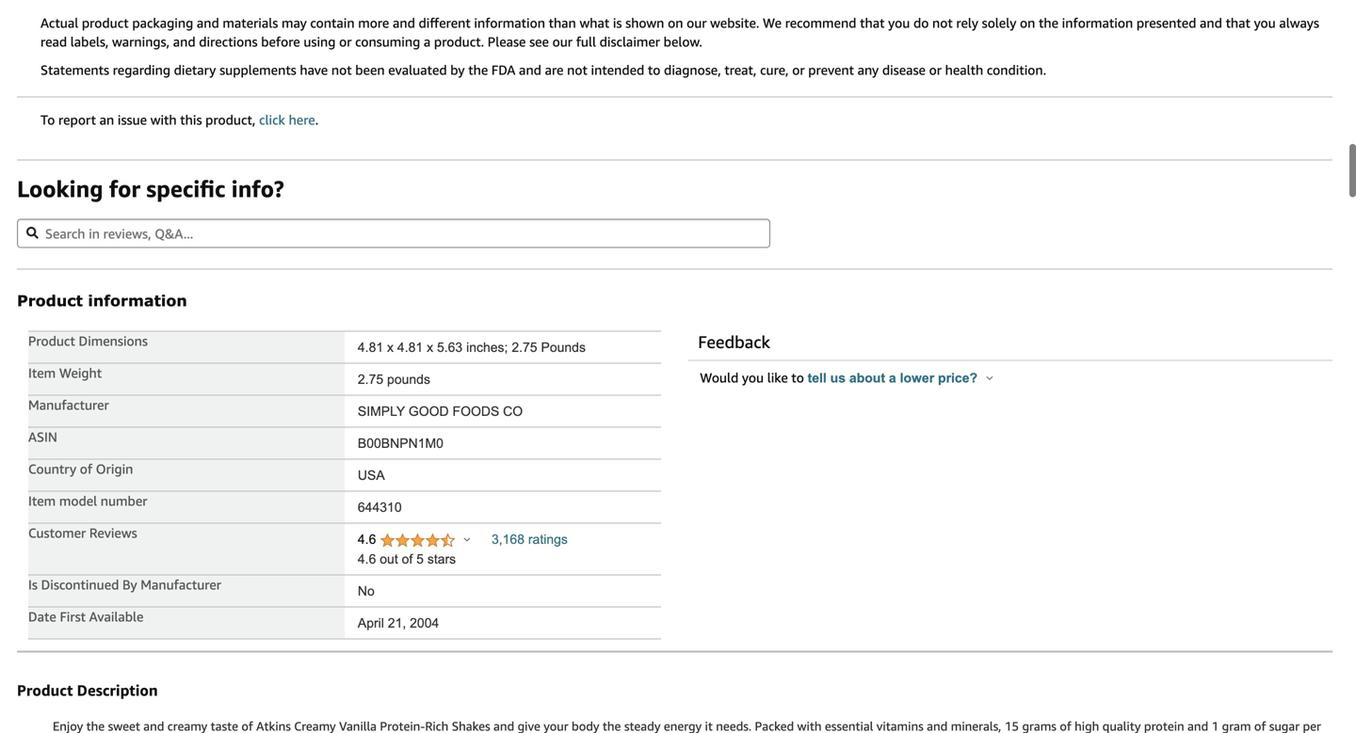 Task type: describe. For each thing, give the bounding box(es) containing it.
item for item weight
[[28, 366, 56, 381]]

1 horizontal spatial not
[[567, 62, 588, 78]]

0 horizontal spatial information
[[88, 292, 187, 310]]

product for product dimensions 4.81 x 4.81 x 5.63 inches; 2.75 pounds
[[28, 333, 75, 349]]

tell us about a lower price?
[[808, 371, 982, 386]]

presented
[[1137, 15, 1197, 31]]

1 on from the left
[[668, 15, 683, 31]]

1 horizontal spatial or
[[792, 62, 805, 78]]

2 4.81 from the left
[[397, 341, 423, 355]]

manufacturer inside is discontinued by manufacturer no
[[141, 577, 221, 593]]

1 horizontal spatial to
[[792, 370, 804, 386]]

ratings
[[528, 533, 568, 547]]

simply
[[358, 405, 405, 419]]

manufacturer simply good foods co
[[28, 398, 523, 419]]

description
[[77, 682, 158, 700]]

is
[[613, 15, 622, 31]]

weight
[[59, 366, 102, 381]]

do
[[914, 15, 929, 31]]

product,
[[206, 112, 256, 128]]

date first available april 21, 2004
[[28, 609, 439, 631]]

foods
[[453, 405, 500, 419]]

looking
[[17, 175, 103, 203]]

actual
[[41, 15, 78, 31]]

product
[[82, 15, 129, 31]]

asin
[[28, 430, 57, 445]]

country of origin usa
[[28, 462, 385, 483]]

specific
[[146, 175, 226, 203]]

the inside actual product packaging and materials may contain more and different information than what is shown on our website. we recommend that you do not rely solely on the information presented and that you always read labels, warnings, and directions before using or consuming a product. please see our full disclaimer below.
[[1039, 15, 1059, 31]]

we
[[763, 15, 782, 31]]

644310
[[358, 501, 402, 515]]

item for item model number
[[28, 494, 56, 509]]

please
[[488, 34, 526, 49]]

evaluated
[[388, 62, 447, 78]]

customer reviews
[[28, 526, 137, 541]]

using
[[304, 34, 336, 49]]

solely
[[982, 15, 1017, 31]]

5.63
[[437, 341, 463, 355]]

statements
[[41, 62, 109, 78]]

before
[[261, 34, 300, 49]]

is discontinued by manufacturer no
[[28, 577, 375, 599]]

item model number 644310
[[28, 494, 402, 515]]

country
[[28, 462, 76, 477]]

disease
[[883, 62, 926, 78]]

supplements
[[220, 62, 296, 78]]

packaging
[[132, 15, 193, 31]]

diagnose,
[[664, 62, 721, 78]]

directions
[[199, 34, 258, 49]]

always
[[1280, 15, 1320, 31]]

full
[[576, 34, 596, 49]]

report
[[58, 112, 96, 128]]

not inside actual product packaging and materials may contain more and different information than what is shown on our website. we recommend that you do not rely solely on the information presented and that you always read labels, warnings, and directions before using or consuming a product. please see our full disclaimer below.
[[933, 15, 953, 31]]

materials
[[223, 15, 278, 31]]

here
[[289, 112, 315, 128]]

and left are
[[519, 62, 542, 78]]

like
[[767, 370, 788, 386]]

product description
[[17, 682, 158, 700]]

treat,
[[725, 62, 757, 78]]

pounds
[[541, 341, 586, 355]]

product dimensions 4.81 x 4.81 x 5.63 inches; 2.75 pounds
[[28, 333, 586, 355]]

reviews
[[89, 526, 137, 541]]

have
[[300, 62, 328, 78]]

info?
[[231, 175, 284, 203]]

to report an issue with this product, click here .
[[41, 112, 319, 128]]

3,168 ratings
[[492, 533, 568, 547]]

1 horizontal spatial of
[[402, 552, 413, 567]]

item weight 2.75 pounds
[[28, 366, 430, 387]]

website.
[[710, 15, 760, 31]]

and up directions
[[197, 15, 219, 31]]

0 horizontal spatial not
[[331, 62, 352, 78]]

1 that from the left
[[860, 15, 885, 31]]

asin b00bnpn1m0
[[28, 430, 444, 451]]

no
[[358, 585, 375, 599]]

condition.
[[987, 62, 1047, 78]]

1 x from the left
[[387, 341, 394, 355]]

different
[[419, 15, 471, 31]]

warnings,
[[112, 34, 170, 49]]

search image
[[26, 227, 39, 239]]

disclaimer
[[600, 34, 660, 49]]

with
[[150, 112, 177, 128]]

3,168
[[492, 533, 525, 547]]

click here link
[[259, 112, 315, 128]]

would you like to
[[700, 370, 808, 386]]

a inside actual product packaging and materials may contain more and different information than what is shown on our website. we recommend that you do not rely solely on the information presented and that you always read labels, warnings, and directions before using or consuming a product. please see our full disclaimer below.
[[424, 34, 431, 49]]

consuming
[[355, 34, 420, 49]]

than
[[549, 15, 576, 31]]

would
[[700, 370, 739, 386]]

date
[[28, 609, 56, 625]]

discontinued
[[41, 577, 119, 593]]

4.6 for 4.6 out of 5 stars
[[358, 552, 376, 567]]

good
[[409, 405, 449, 419]]

fda
[[492, 62, 516, 78]]



Task type: locate. For each thing, give the bounding box(es) containing it.
item inside item weight 2.75 pounds
[[28, 366, 56, 381]]

1 vertical spatial to
[[792, 370, 804, 386]]

1 4.6 from the top
[[358, 533, 380, 547]]

0 vertical spatial product
[[17, 292, 83, 310]]

and down packaging
[[173, 34, 196, 49]]

product information
[[17, 292, 187, 310]]

0 horizontal spatial x
[[387, 341, 394, 355]]

the right solely
[[1039, 15, 1059, 31]]

model
[[59, 494, 97, 509]]

item
[[28, 366, 56, 381], [28, 494, 56, 509]]

and right presented
[[1200, 15, 1223, 31]]

1 horizontal spatial x
[[427, 341, 433, 355]]

to right 'intended'
[[648, 62, 661, 78]]

product.
[[434, 34, 484, 49]]

origin
[[96, 462, 133, 477]]

popover image inside tell us about a lower price? "button"
[[987, 376, 993, 381]]

1 vertical spatial manufacturer
[[141, 577, 221, 593]]

2.75 inside product dimensions 4.81 x 4.81 x 5.63 inches; 2.75 pounds
[[512, 341, 538, 355]]

a down different
[[424, 34, 431, 49]]

statements regarding dietary supplements have not been evaluated by the fda and are not intended to diagnose, treat, cure, or prevent any disease or health condition.
[[41, 62, 1047, 78]]

you
[[888, 15, 910, 31], [1254, 15, 1276, 31], [742, 370, 764, 386]]

1 4.81 from the left
[[358, 341, 384, 355]]

2 horizontal spatial or
[[929, 62, 942, 78]]

not right are
[[567, 62, 588, 78]]

1 horizontal spatial that
[[1226, 15, 1251, 31]]

1 vertical spatial popover image
[[464, 537, 471, 542]]

our down than
[[553, 34, 573, 49]]

looking for specific info?
[[17, 175, 284, 203]]

4.6 left out
[[358, 552, 376, 567]]

1 horizontal spatial you
[[888, 15, 910, 31]]

of inside country of origin usa
[[80, 462, 92, 477]]

that
[[860, 15, 885, 31], [1226, 15, 1251, 31]]

4.81 up simply
[[358, 341, 384, 355]]

2 item from the top
[[28, 494, 56, 509]]

1 horizontal spatial a
[[889, 371, 897, 386]]

4.6 button
[[358, 533, 471, 551]]

an
[[99, 112, 114, 128]]

item left weight
[[28, 366, 56, 381]]

0 vertical spatial manufacturer
[[28, 398, 109, 413]]

0 vertical spatial the
[[1039, 15, 1059, 31]]

product for product information
[[17, 292, 83, 310]]

0 vertical spatial 2.75
[[512, 341, 538, 355]]

0 vertical spatial popover image
[[987, 376, 993, 381]]

0 vertical spatial item
[[28, 366, 56, 381]]

1 vertical spatial of
[[402, 552, 413, 567]]

1 vertical spatial the
[[468, 62, 488, 78]]

0 vertical spatial our
[[687, 15, 707, 31]]

you left always
[[1254, 15, 1276, 31]]

0 vertical spatial 4.6
[[358, 533, 380, 547]]

product down search icon
[[17, 292, 83, 310]]

2004
[[410, 617, 439, 631]]

1 horizontal spatial our
[[687, 15, 707, 31]]

about
[[850, 371, 886, 386]]

popover image
[[987, 376, 993, 381], [464, 537, 471, 542]]

popover image inside 4.6 button
[[464, 537, 471, 542]]

2 on from the left
[[1020, 15, 1036, 31]]

for
[[109, 175, 140, 203]]

5
[[417, 552, 424, 567]]

2.75 right inches;
[[512, 341, 538, 355]]

1 horizontal spatial on
[[1020, 15, 1036, 31]]

recommend
[[785, 15, 857, 31]]

1 horizontal spatial 4.81
[[397, 341, 423, 355]]

0 horizontal spatial popover image
[[464, 537, 471, 542]]

4.6 up out
[[358, 533, 380, 547]]

1 vertical spatial item
[[28, 494, 56, 509]]

you left do
[[888, 15, 910, 31]]

1 horizontal spatial 2.75
[[512, 341, 538, 355]]

out
[[380, 552, 398, 567]]

not right do
[[933, 15, 953, 31]]

or down "contain"
[[339, 34, 352, 49]]

information up please
[[474, 15, 545, 31]]

you left like
[[742, 370, 764, 386]]

1 vertical spatial product
[[28, 333, 75, 349]]

2 that from the left
[[1226, 15, 1251, 31]]

click
[[259, 112, 285, 128]]

first
[[60, 609, 86, 625]]

shown
[[626, 15, 665, 31]]

x up pounds
[[387, 341, 394, 355]]

pounds
[[387, 373, 430, 387]]

product up weight
[[28, 333, 75, 349]]

1 vertical spatial a
[[889, 371, 897, 386]]

that left always
[[1226, 15, 1251, 31]]

product
[[17, 292, 83, 310], [28, 333, 75, 349], [17, 682, 73, 700]]

0 horizontal spatial to
[[648, 62, 661, 78]]

actual product packaging and materials may contain more and different information than what is shown on our website. we recommend that you do not rely solely on the information presented and that you always read labels, warnings, and directions before using or consuming a product. please see our full disclaimer below.
[[41, 15, 1320, 49]]

item inside 'item model number 644310'
[[28, 494, 56, 509]]

4.81
[[358, 341, 384, 355], [397, 341, 423, 355]]

manufacturer down weight
[[28, 398, 109, 413]]

0 horizontal spatial our
[[553, 34, 573, 49]]

available
[[89, 609, 144, 625]]

2.75 inside item weight 2.75 pounds
[[358, 373, 384, 387]]

.
[[315, 112, 319, 128]]

price?
[[938, 371, 978, 386]]

item down country
[[28, 494, 56, 509]]

4.6 out of 5 stars
[[358, 552, 456, 567]]

to left tell
[[792, 370, 804, 386]]

been
[[355, 62, 385, 78]]

2 horizontal spatial you
[[1254, 15, 1276, 31]]

tell us about a lower price? button
[[808, 371, 993, 386]]

1 horizontal spatial information
[[474, 15, 545, 31]]

or right cure,
[[792, 62, 805, 78]]

4.6 for 4.6
[[358, 533, 380, 547]]

1 vertical spatial our
[[553, 34, 573, 49]]

information left presented
[[1062, 15, 1133, 31]]

1 horizontal spatial popover image
[[987, 376, 993, 381]]

co
[[503, 405, 523, 419]]

1 vertical spatial 4.6
[[358, 552, 376, 567]]

what
[[580, 15, 610, 31]]

popover image right price?
[[987, 376, 993, 381]]

contain
[[310, 15, 355, 31]]

lower
[[900, 371, 935, 386]]

cure,
[[760, 62, 789, 78]]

4.81 up pounds
[[397, 341, 423, 355]]

and up consuming
[[393, 15, 415, 31]]

by
[[451, 62, 465, 78]]

a left lower
[[889, 371, 897, 386]]

or inside actual product packaging and materials may contain more and different information than what is shown on our website. we recommend that you do not rely solely on the information presented and that you always read labels, warnings, and directions before using or consuming a product. please see our full disclaimer below.
[[339, 34, 352, 49]]

Search in reviews, Q&A... search field
[[17, 219, 771, 248]]

is
[[28, 577, 38, 593]]

product left description
[[17, 682, 73, 700]]

labels,
[[70, 34, 109, 49]]

prevent
[[808, 62, 854, 78]]

or left health at the top of the page
[[929, 62, 942, 78]]

0 horizontal spatial the
[[468, 62, 488, 78]]

information up dimensions
[[88, 292, 187, 310]]

0 horizontal spatial a
[[424, 34, 431, 49]]

0 horizontal spatial 4.81
[[358, 341, 384, 355]]

this
[[180, 112, 202, 128]]

manufacturer right the 'by'
[[141, 577, 221, 593]]

0 horizontal spatial you
[[742, 370, 764, 386]]

customer
[[28, 526, 86, 541]]

the right by
[[468, 62, 488, 78]]

number
[[101, 494, 147, 509]]

on
[[668, 15, 683, 31], [1020, 15, 1036, 31]]

our up below.
[[687, 15, 707, 31]]

on up below.
[[668, 15, 683, 31]]

0 horizontal spatial manufacturer
[[28, 398, 109, 413]]

1 item from the top
[[28, 366, 56, 381]]

on right solely
[[1020, 15, 1036, 31]]

manufacturer inside manufacturer simply good foods co
[[28, 398, 109, 413]]

issue
[[118, 112, 147, 128]]

2.75 up simply
[[358, 373, 384, 387]]

2 horizontal spatial not
[[933, 15, 953, 31]]

product inside product dimensions 4.81 x 4.81 x 5.63 inches; 2.75 pounds
[[28, 333, 75, 349]]

manufacturer
[[28, 398, 109, 413], [141, 577, 221, 593]]

not right have
[[331, 62, 352, 78]]

more
[[358, 15, 389, 31]]

2 4.6 from the top
[[358, 552, 376, 567]]

of left origin
[[80, 462, 92, 477]]

0 horizontal spatial or
[[339, 34, 352, 49]]

0 vertical spatial to
[[648, 62, 661, 78]]

0 horizontal spatial of
[[80, 462, 92, 477]]

that up the any
[[860, 15, 885, 31]]

may
[[282, 15, 307, 31]]

1 horizontal spatial the
[[1039, 15, 1059, 31]]

x left "5.63"
[[427, 341, 433, 355]]

2 x from the left
[[427, 341, 433, 355]]

see
[[530, 34, 549, 49]]

0 horizontal spatial on
[[668, 15, 683, 31]]

product for product description
[[17, 682, 73, 700]]

tell
[[808, 371, 827, 386]]

rely
[[956, 15, 979, 31]]

dimensions
[[79, 333, 148, 349]]

1 vertical spatial 2.75
[[358, 373, 384, 387]]

feedback
[[698, 332, 771, 352]]

3,168 ratings link
[[492, 533, 568, 547]]

x
[[387, 341, 394, 355], [427, 341, 433, 355]]

0 vertical spatial a
[[424, 34, 431, 49]]

2 horizontal spatial information
[[1062, 15, 1133, 31]]

popover image left 3,168
[[464, 537, 471, 542]]

0 horizontal spatial 2.75
[[358, 373, 384, 387]]

or
[[339, 34, 352, 49], [792, 62, 805, 78], [929, 62, 942, 78]]

0 horizontal spatial that
[[860, 15, 885, 31]]

by
[[122, 577, 137, 593]]

dietary
[[174, 62, 216, 78]]

of left 5 at the left of page
[[402, 552, 413, 567]]

inches;
[[466, 341, 508, 355]]

regarding
[[113, 62, 170, 78]]

2.75
[[512, 341, 538, 355], [358, 373, 384, 387]]

2 vertical spatial product
[[17, 682, 73, 700]]

0 vertical spatial of
[[80, 462, 92, 477]]

4.6 inside button
[[358, 533, 380, 547]]

to
[[648, 62, 661, 78], [792, 370, 804, 386]]

b00bnpn1m0
[[358, 437, 444, 451]]

1 horizontal spatial manufacturer
[[141, 577, 221, 593]]



Task type: vqa. For each thing, say whether or not it's contained in the screenshot.


